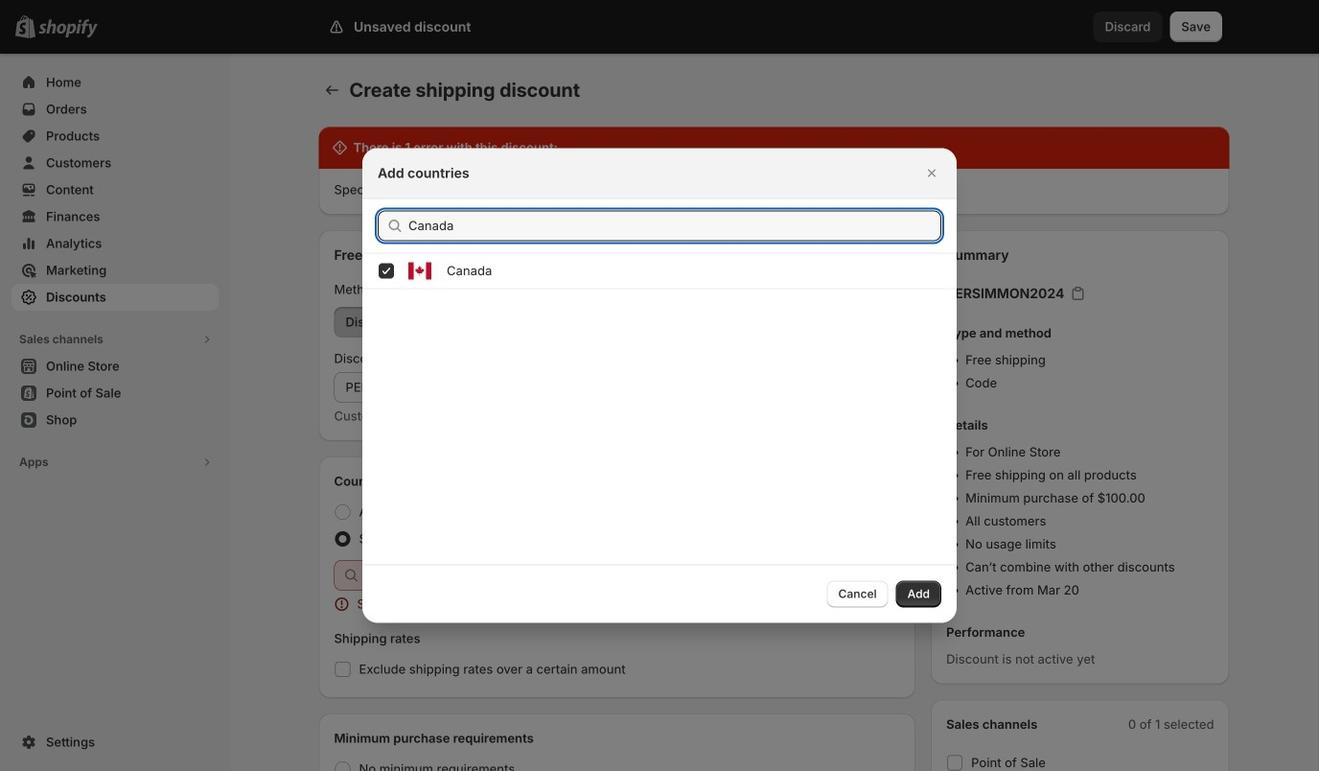 Task type: locate. For each thing, give the bounding box(es) containing it.
dialog
[[0, 148, 1320, 623]]

Search countries text field
[[409, 211, 942, 241]]



Task type: vqa. For each thing, say whether or not it's contained in the screenshot.
the Shopify IMAGE
yes



Task type: describe. For each thing, give the bounding box(es) containing it.
shopify image
[[38, 19, 98, 38]]



